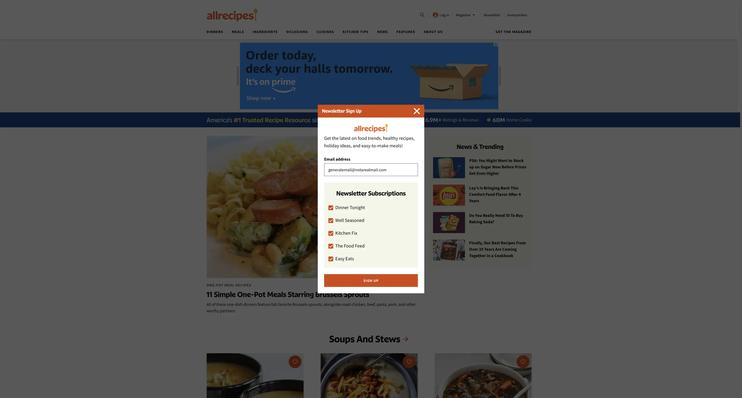 Task type: describe. For each thing, give the bounding box(es) containing it.
home
[[507, 117, 519, 123]]

together
[[470, 253, 486, 258]]

latest
[[340, 135, 351, 141]]

do you really need id to buy baking soda? link
[[433, 212, 528, 233]]

about us link
[[424, 29, 443, 34]]

6.9m+ ratings & reviews
[[426, 117, 479, 123]]

finally,
[[470, 240, 483, 246]]

reviews
[[463, 117, 479, 123]]

america's #1 trusted recipe resource since 1997
[[207, 116, 340, 124]]

1 vertical spatial and
[[357, 333, 374, 345]]

you for on
[[479, 158, 486, 163]]

back
[[501, 185, 510, 191]]

from
[[517, 240, 526, 246]]

our
[[484, 240, 491, 246]]

newsletter sign up
[[322, 108, 362, 114]]

is
[[480, 185, 483, 191]]

news & trending
[[457, 143, 504, 150]]

kitchen for kitchen tips
[[343, 29, 359, 34]]

about us
[[424, 29, 443, 34]]

need
[[496, 213, 505, 218]]

25
[[480, 247, 484, 252]]

eats
[[346, 256, 354, 262]]

arrow_right image
[[403, 336, 409, 343]]

stock
[[514, 158, 524, 163]]

kitchen tips link
[[343, 29, 369, 34]]

on inside psa: you might want to stock up on sugar now before prices get even higher
[[475, 164, 480, 170]]

recipes inside finally, our best recipes from over 25 years are coming together in a cookbook
[[501, 240, 516, 246]]

magazine
[[456, 13, 471, 17]]

you for baking
[[476, 213, 482, 218]]

sweepstakes link
[[508, 13, 528, 17]]

navigation containing dinners
[[202, 28, 532, 39]]

get the latest on food trends, healthy recipes, holiday ideas, and easy-to-make meals!
[[324, 135, 415, 149]]

cuisines
[[317, 29, 334, 34]]

cuisines link
[[317, 29, 334, 34]]

food
[[358, 135, 367, 141]]

buy
[[516, 213, 524, 218]]

flavor
[[496, 192, 508, 197]]

simple
[[214, 290, 236, 299]]

resource
[[285, 116, 311, 124]]

newsletter for newsletter
[[484, 13, 501, 17]]

caret_down image
[[471, 12, 477, 18]]

60m home cooks
[[493, 117, 532, 123]]

the
[[332, 135, 339, 141]]

0 horizontal spatial up
[[356, 108, 362, 114]]

prices
[[515, 164, 527, 170]]

id
[[506, 213, 510, 218]]

up inside button
[[374, 278, 379, 283]]

close this dialog window image
[[414, 108, 420, 114]]

cookbook
[[495, 253, 514, 258]]

before
[[502, 164, 515, 170]]

stews
[[376, 333, 401, 345]]

psa: you might want to stock up on sugar now before prices get even higher link
[[433, 157, 528, 178]]

11 simple one-pot meals starring brussels sprouts link
[[207, 136, 421, 316]]

meals inside navigation
[[232, 29, 244, 34]]

might
[[487, 158, 498, 163]]

years inside finally, our best recipes from over 25 years are coming together in a cookbook
[[485, 247, 495, 252]]

lay's is bringing back this comfort food flavor after 4 years link
[[433, 185, 528, 206]]

email address
[[324, 157, 351, 162]]

ingredients link
[[253, 29, 278, 34]]

well
[[336, 217, 344, 223]]

dinner tonight
[[336, 204, 365, 211]]

features
[[397, 29, 416, 34]]

recipe
[[265, 116, 284, 124]]

kielbasa with brussels sprouts and mustard cream sauce over noodles image
[[207, 136, 421, 278]]

dinner
[[336, 204, 349, 211]]

dinners
[[207, 29, 223, 34]]

get the magazine
[[496, 29, 532, 34]]

trending
[[480, 143, 504, 150]]

meals!
[[390, 143, 403, 149]]

home image
[[207, 9, 258, 21]]

soups
[[330, 333, 355, 345]]

newsletter sign up dialog
[[318, 105, 425, 294]]

finally, our best recipes from over 25 years are coming together in a cookbook
[[470, 240, 526, 258]]

11 simple one-pot meals starring brussels sprouts
[[207, 290, 370, 299]]

get the magazine link
[[496, 29, 532, 34]]

best
[[492, 240, 500, 246]]

feed
[[355, 243, 365, 249]]

about
[[424, 29, 437, 34]]

bringing
[[484, 185, 500, 191]]

get inside get the latest on food trends, healthy recipes, holiday ideas, and easy-to-make meals!
[[324, 135, 331, 141]]

america's
[[207, 116, 232, 124]]

magazine button
[[456, 12, 477, 18]]

get inside psa: you might want to stock up on sugar now before prices get even higher
[[470, 171, 476, 176]]

news for news & trending
[[457, 143, 472, 150]]

1 save recipe image from the left
[[293, 359, 298, 365]]

well seasoned
[[336, 217, 365, 223]]

sweepstakes
[[508, 13, 528, 17]]

the
[[336, 243, 343, 249]]

kitchen for kitchen fix
[[336, 230, 351, 236]]

meals inside 11 simple one-pot meals starring brussels sprouts link
[[267, 290, 287, 299]]

1997
[[327, 116, 340, 124]]

#1
[[234, 116, 241, 124]]

trends,
[[368, 135, 382, 141]]

psa: you might want to stock up on sugar now before prices get even higher
[[470, 158, 527, 176]]



Task type: locate. For each thing, give the bounding box(es) containing it.
now
[[493, 164, 501, 170]]

psa:
[[470, 158, 478, 163]]

1 horizontal spatial recipes
[[501, 240, 516, 246]]

1 horizontal spatial save recipe image
[[407, 359, 412, 365]]

and inside get the latest on food trends, healthy recipes, holiday ideas, and easy-to-make meals!
[[353, 143, 361, 149]]

1 horizontal spatial get
[[470, 171, 476, 176]]

want
[[498, 158, 508, 163]]

ideas,
[[340, 143, 352, 149]]

occasions
[[287, 29, 308, 34]]

recipes right original
[[396, 117, 412, 123]]

really
[[483, 213, 495, 218]]

1 vertical spatial meals
[[267, 290, 287, 299]]

get left the
[[324, 135, 331, 141]]

lay's is bringing back this comfort food flavor after 4 years
[[470, 185, 521, 203]]

1 horizontal spatial news
[[457, 143, 472, 150]]

to
[[509, 158, 513, 163]]

over
[[470, 247, 479, 252]]

food down the 'bringing'
[[486, 192, 495, 197]]

2 vertical spatial newsletter
[[337, 190, 367, 197]]

tonight
[[350, 204, 365, 211]]

1 vertical spatial recipes
[[501, 240, 516, 246]]

on left "food"
[[352, 135, 357, 141]]

sugar
[[481, 164, 492, 170]]

easy-
[[362, 143, 372, 149]]

kitchen left fix
[[336, 230, 351, 236]]

0 vertical spatial years
[[470, 198, 480, 203]]

sign up button
[[324, 274, 418, 287]]

easy
[[336, 256, 345, 262]]

do
[[470, 213, 475, 218]]

holiday
[[324, 143, 339, 149]]

0 vertical spatial news
[[378, 29, 388, 34]]

occasions link
[[287, 29, 308, 34]]

features link
[[397, 29, 416, 34]]

save recipe image
[[293, 359, 298, 365], [407, 359, 412, 365], [521, 359, 526, 365]]

and down "food"
[[353, 143, 361, 149]]

you right do
[[476, 213, 482, 218]]

&
[[459, 117, 462, 123], [474, 143, 478, 150]]

recipes inside the 113k original recipes
[[396, 117, 412, 123]]

2 save recipe image from the left
[[407, 359, 412, 365]]

brussels
[[316, 290, 343, 299]]

1 horizontal spatial meals
[[267, 290, 287, 299]]

newsletter subscriptions
[[337, 190, 406, 197]]

starring
[[288, 290, 314, 299]]

0 horizontal spatial recipes
[[396, 117, 412, 123]]

113k original recipes
[[367, 117, 412, 123]]

years down 'comfort'
[[470, 198, 480, 203]]

0 vertical spatial &
[[459, 117, 462, 123]]

0 horizontal spatial save recipe image
[[293, 359, 298, 365]]

in
[[447, 13, 450, 17]]

soups and stews
[[330, 333, 401, 345]]

food right the
[[344, 243, 354, 249]]

and left stews
[[357, 333, 374, 345]]

0 horizontal spatial on
[[352, 135, 357, 141]]

newsletter for newsletter sign up
[[322, 108, 345, 114]]

0 vertical spatial and
[[353, 143, 361, 149]]

0 horizontal spatial food
[[344, 243, 354, 249]]

search image
[[420, 12, 426, 18]]

0 horizontal spatial get
[[324, 135, 331, 141]]

ingredients
[[253, 29, 278, 34]]

you inside psa: you might want to stock up on sugar now before prices get even higher
[[479, 158, 486, 163]]

0 vertical spatial food
[[486, 192, 495, 197]]

after
[[509, 192, 518, 197]]

news link
[[378, 29, 388, 34]]

you up sugar
[[479, 158, 486, 163]]

seasoned
[[345, 217, 365, 223]]

1 vertical spatial years
[[485, 247, 495, 252]]

food
[[486, 192, 495, 197], [344, 243, 354, 249]]

& right the "ratings"
[[459, 117, 462, 123]]

1 horizontal spatial up
[[374, 278, 379, 283]]

food inside newsletter sign up dialog
[[344, 243, 354, 249]]

1 horizontal spatial years
[[485, 247, 495, 252]]

0 horizontal spatial &
[[459, 117, 462, 123]]

fix
[[352, 230, 358, 236]]

magazine
[[513, 29, 532, 34]]

& up psa:
[[474, 143, 478, 150]]

up
[[356, 108, 362, 114], [374, 278, 379, 283]]

on inside get the latest on food trends, healthy recipes, holiday ideas, and easy-to-make meals!
[[352, 135, 357, 141]]

1 horizontal spatial food
[[486, 192, 495, 197]]

1 vertical spatial sign
[[364, 278, 373, 283]]

food inside lay's is bringing back this comfort food flavor after 4 years
[[486, 192, 495, 197]]

a
[[492, 253, 494, 258]]

cooks
[[520, 117, 532, 123]]

comfort
[[470, 192, 485, 197]]

on right up
[[475, 164, 480, 170]]

0 horizontal spatial sign
[[346, 108, 355, 114]]

1 vertical spatial food
[[344, 243, 354, 249]]

1 vertical spatial newsletter
[[322, 108, 345, 114]]

even
[[477, 171, 486, 176]]

ratings
[[443, 117, 458, 123]]

kitchen fix
[[336, 230, 358, 236]]

newsletter up dinner tonight
[[337, 190, 367, 197]]

0 vertical spatial you
[[479, 158, 486, 163]]

to
[[511, 213, 516, 218]]

this
[[511, 185, 519, 191]]

kitchen inside newsletter sign up dialog
[[336, 230, 351, 236]]

log
[[440, 13, 446, 17]]

113k
[[367, 117, 378, 123]]

navigation
[[202, 28, 532, 39]]

0 vertical spatial meals
[[232, 29, 244, 34]]

on
[[352, 135, 357, 141], [475, 164, 480, 170]]

newsletter up 1997
[[322, 108, 345, 114]]

& inside the 6.9m+ ratings & reviews
[[459, 117, 462, 123]]

get
[[324, 135, 331, 141], [470, 171, 476, 176]]

get down up
[[470, 171, 476, 176]]

1 vertical spatial &
[[474, 143, 478, 150]]

you inside do you really need id to buy baking soda?
[[476, 213, 482, 218]]

0 vertical spatial recipes
[[396, 117, 412, 123]]

newsletter subscriptions dialog
[[0, 0, 743, 398]]

are
[[496, 247, 502, 252]]

sign inside button
[[364, 278, 373, 283]]

1 vertical spatial you
[[476, 213, 482, 218]]

1 vertical spatial kitchen
[[336, 230, 351, 236]]

years inside lay's is bringing back this comfort food flavor after 4 years
[[470, 198, 480, 203]]

0 vertical spatial on
[[352, 135, 357, 141]]

healthy
[[383, 135, 398, 141]]

meals right pot
[[267, 290, 287, 299]]

11
[[207, 290, 213, 299]]

recipes up coming
[[501, 240, 516, 246]]

news for news link
[[378, 29, 388, 34]]

original
[[379, 117, 395, 123]]

news right tips
[[378, 29, 388, 34]]

soups and stews link
[[207, 333, 532, 345]]

0 vertical spatial kitchen
[[343, 29, 359, 34]]

60m
[[493, 117, 506, 123]]

one-
[[238, 290, 254, 299]]

1 vertical spatial up
[[374, 278, 379, 283]]

sign up
[[364, 278, 379, 283]]

kitchen
[[343, 29, 359, 34], [336, 230, 351, 236]]

2 horizontal spatial save recipe image
[[521, 359, 526, 365]]

news up psa:
[[457, 143, 472, 150]]

0 vertical spatial get
[[324, 135, 331, 141]]

0 vertical spatial up
[[356, 108, 362, 114]]

advertisement region
[[240, 43, 499, 109]]

since
[[312, 116, 326, 124]]

0 horizontal spatial meals
[[232, 29, 244, 34]]

make
[[378, 143, 389, 149]]

1 vertical spatial get
[[470, 171, 476, 176]]

meals
[[232, 29, 244, 34], [267, 290, 287, 299]]

the food feed
[[336, 243, 365, 249]]

1 horizontal spatial &
[[474, 143, 478, 150]]

3 save recipe image from the left
[[521, 359, 526, 365]]

subscriptions
[[369, 190, 406, 197]]

coming
[[503, 247, 517, 252]]

kitchen left tips
[[343, 29, 359, 34]]

newsletter up get
[[484, 13, 501, 17]]

0 vertical spatial sign
[[346, 108, 355, 114]]

address
[[336, 157, 351, 162]]

pot
[[254, 290, 266, 299]]

in
[[487, 253, 491, 258]]

1 horizontal spatial on
[[475, 164, 480, 170]]

newsletter for newsletter subscriptions
[[337, 190, 367, 197]]

account image
[[433, 12, 439, 18]]

banner containing log in
[[0, 0, 739, 39]]

0 horizontal spatial years
[[470, 198, 480, 203]]

do you really need id to buy baking soda?
[[470, 213, 524, 225]]

sprouts
[[344, 290, 370, 299]]

meals down home image
[[232, 29, 244, 34]]

log in link
[[433, 12, 450, 18]]

years up the in
[[485, 247, 495, 252]]

news
[[378, 29, 388, 34], [457, 143, 472, 150]]

log in
[[440, 13, 450, 17]]

banner
[[0, 0, 739, 39]]

meals link
[[232, 29, 244, 34]]

1 horizontal spatial sign
[[364, 278, 373, 283]]

0 vertical spatial newsletter
[[484, 13, 501, 17]]

0 horizontal spatial news
[[378, 29, 388, 34]]

Email address email field
[[324, 163, 418, 176]]

1 vertical spatial on
[[475, 164, 480, 170]]

1 vertical spatial news
[[457, 143, 472, 150]]



Task type: vqa. For each thing, say whether or not it's contained in the screenshot.
on to the top
yes



